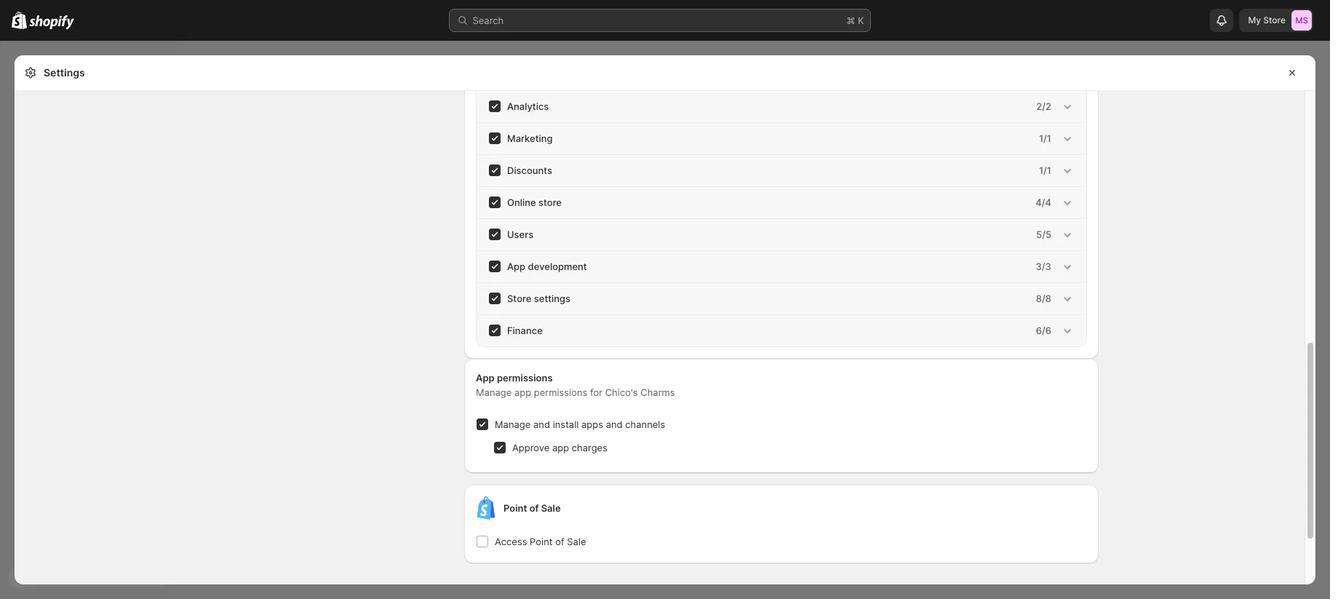Task type: vqa. For each thing, say whether or not it's contained in the screenshot.


Task type: describe. For each thing, give the bounding box(es) containing it.
1/1 for marketing
[[1039, 132, 1052, 144]]

0 horizontal spatial of
[[530, 502, 539, 514]]

0 horizontal spatial point
[[504, 502, 527, 514]]

6/6
[[1036, 325, 1052, 336]]

poslogo image
[[475, 496, 498, 520]]

store settings
[[507, 293, 571, 304]]

1 and from the left
[[534, 419, 550, 430]]

access point of sale
[[495, 536, 586, 547]]

1/1 for discounts
[[1039, 165, 1052, 176]]

chico's
[[605, 387, 638, 398]]

settings
[[534, 293, 571, 304]]

5/5
[[1037, 229, 1052, 240]]

shopify image
[[29, 15, 74, 30]]

app for app development
[[507, 261, 526, 272]]

⌘ k
[[847, 15, 864, 26]]

settings dialog
[[15, 0, 1316, 599]]

2 and from the left
[[606, 419, 623, 430]]

1 vertical spatial manage
[[495, 419, 531, 430]]

my
[[1249, 15, 1261, 25]]

0 horizontal spatial sale
[[541, 502, 561, 514]]

channels
[[625, 419, 665, 430]]

approve
[[512, 442, 550, 453]]

settings
[[44, 66, 85, 79]]

finance
[[507, 325, 543, 336]]

⌘
[[847, 15, 856, 26]]

users
[[507, 229, 534, 240]]

1 vertical spatial sale
[[567, 536, 586, 547]]

charges
[[572, 442, 608, 453]]

2/2
[[1037, 100, 1052, 112]]

1 horizontal spatial point
[[530, 536, 553, 547]]

analytics
[[507, 100, 549, 112]]

manage and install apps and channels
[[495, 419, 665, 430]]

0 vertical spatial permissions
[[497, 372, 553, 384]]



Task type: locate. For each thing, give the bounding box(es) containing it.
1 vertical spatial store
[[507, 293, 532, 304]]

1/1 up the 4/4
[[1039, 165, 1052, 176]]

0 horizontal spatial store
[[507, 293, 532, 304]]

8/8
[[1036, 293, 1052, 304]]

store up finance
[[507, 293, 532, 304]]

approve app charges
[[512, 442, 608, 453]]

manage down finance
[[476, 387, 512, 398]]

app inside app permissions manage app permissions for chico's charms
[[515, 387, 531, 398]]

1 vertical spatial app
[[476, 372, 495, 384]]

1/1
[[1039, 132, 1052, 144], [1039, 165, 1052, 176]]

app down install
[[552, 442, 569, 453]]

permissions up install
[[534, 387, 588, 398]]

manage up approve
[[495, 419, 531, 430]]

for
[[590, 387, 603, 398]]

install
[[553, 419, 579, 430]]

point of sale
[[504, 502, 561, 514]]

0 horizontal spatial app
[[476, 372, 495, 384]]

1/1 down 2/2
[[1039, 132, 1052, 144]]

1 horizontal spatial of
[[555, 536, 565, 547]]

1 vertical spatial 1/1
[[1039, 165, 1052, 176]]

manage
[[476, 387, 512, 398], [495, 419, 531, 430]]

online store
[[507, 197, 562, 208]]

0 vertical spatial app
[[507, 261, 526, 272]]

of
[[530, 502, 539, 514], [555, 536, 565, 547]]

search
[[473, 15, 504, 26]]

app inside app permissions manage app permissions for chico's charms
[[476, 372, 495, 384]]

permissions down finance
[[497, 372, 553, 384]]

store inside settings dialog
[[507, 293, 532, 304]]

0 vertical spatial point
[[504, 502, 527, 514]]

point
[[504, 502, 527, 514], [530, 536, 553, 547]]

discounts
[[507, 165, 552, 176]]

app
[[515, 387, 531, 398], [552, 442, 569, 453]]

app up approve
[[515, 387, 531, 398]]

1 vertical spatial point
[[530, 536, 553, 547]]

app for app permissions manage app permissions for chico's charms
[[476, 372, 495, 384]]

4/4
[[1036, 197, 1052, 208]]

0 vertical spatial app
[[515, 387, 531, 398]]

0 vertical spatial store
[[1264, 15, 1286, 25]]

marketing
[[507, 132, 553, 144]]

shopify image
[[12, 12, 27, 29]]

sale right access at the bottom left
[[567, 536, 586, 547]]

app permissions manage app permissions for chico's charms
[[476, 372, 675, 398]]

0 vertical spatial sale
[[541, 502, 561, 514]]

1 horizontal spatial and
[[606, 419, 623, 430]]

sale
[[541, 502, 561, 514], [567, 536, 586, 547]]

point right "poslogo"
[[504, 502, 527, 514]]

1 horizontal spatial store
[[1264, 15, 1286, 25]]

3/3
[[1036, 261, 1052, 272]]

1 vertical spatial permissions
[[534, 387, 588, 398]]

dialog
[[1322, 55, 1331, 120]]

0 vertical spatial 1/1
[[1039, 132, 1052, 144]]

apps
[[582, 419, 603, 430]]

k
[[858, 15, 864, 26]]

store
[[539, 197, 562, 208]]

point right access at the bottom left
[[530, 536, 553, 547]]

access
[[495, 536, 527, 547]]

store
[[1264, 15, 1286, 25], [507, 293, 532, 304]]

development
[[528, 261, 587, 272]]

online
[[507, 197, 536, 208]]

app
[[507, 261, 526, 272], [476, 372, 495, 384]]

my store image
[[1292, 10, 1312, 31]]

1 1/1 from the top
[[1039, 132, 1052, 144]]

my store
[[1249, 15, 1286, 25]]

0 horizontal spatial and
[[534, 419, 550, 430]]

and left install
[[534, 419, 550, 430]]

0 vertical spatial of
[[530, 502, 539, 514]]

of down point of sale
[[555, 536, 565, 547]]

2 1/1 from the top
[[1039, 165, 1052, 176]]

1 vertical spatial app
[[552, 442, 569, 453]]

1 vertical spatial of
[[555, 536, 565, 547]]

and right the apps
[[606, 419, 623, 430]]

charms
[[641, 387, 675, 398]]

1 horizontal spatial app
[[507, 261, 526, 272]]

0 horizontal spatial app
[[515, 387, 531, 398]]

of up access point of sale
[[530, 502, 539, 514]]

and
[[534, 419, 550, 430], [606, 419, 623, 430]]

sale up access point of sale
[[541, 502, 561, 514]]

0 vertical spatial manage
[[476, 387, 512, 398]]

store right my
[[1264, 15, 1286, 25]]

permissions
[[497, 372, 553, 384], [534, 387, 588, 398]]

1 horizontal spatial app
[[552, 442, 569, 453]]

app development
[[507, 261, 587, 272]]

manage inside app permissions manage app permissions for chico's charms
[[476, 387, 512, 398]]

1 horizontal spatial sale
[[567, 536, 586, 547]]



